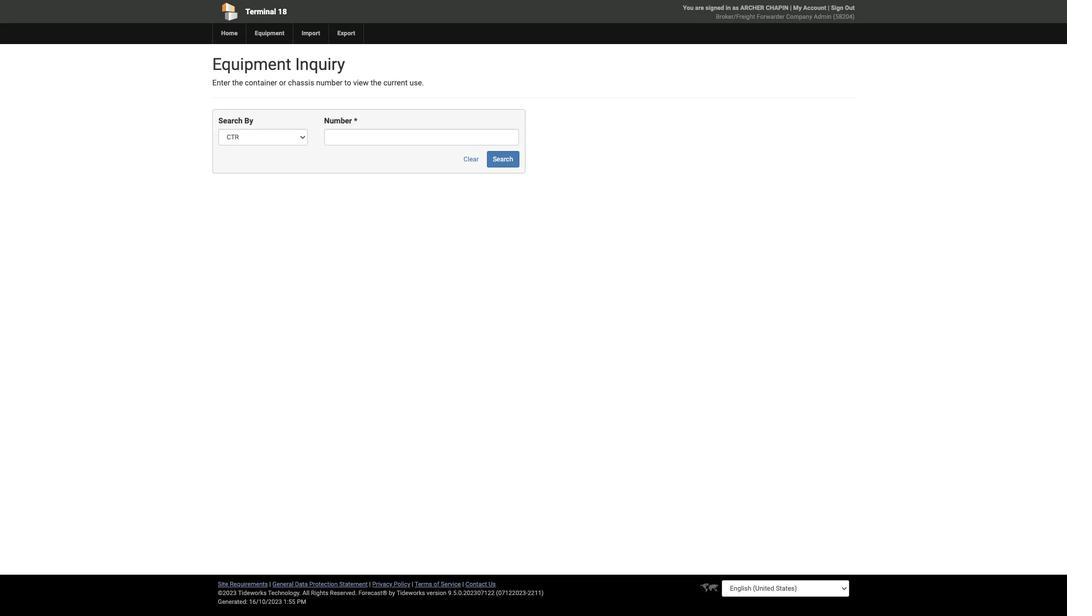 Task type: locate. For each thing, give the bounding box(es) containing it.
(58204)
[[833, 13, 855, 20]]

the right enter
[[232, 78, 243, 87]]

current
[[383, 78, 408, 87]]

by
[[244, 117, 253, 125]]

2211)
[[528, 590, 544, 597]]

by
[[389, 590, 395, 597]]

number
[[324, 117, 352, 125]]

rights
[[311, 590, 328, 597]]

1 horizontal spatial search
[[493, 156, 513, 163]]

all
[[302, 590, 309, 597]]

0 horizontal spatial the
[[232, 78, 243, 87]]

contact us link
[[465, 581, 496, 588]]

privacy
[[372, 581, 392, 588]]

search by
[[218, 117, 253, 125]]

chassis
[[288, 78, 314, 87]]

the
[[232, 78, 243, 87], [371, 78, 381, 87]]

1:55
[[283, 599, 295, 606]]

contact
[[465, 581, 487, 588]]

or
[[279, 78, 286, 87]]

as
[[732, 4, 739, 12]]

broker/freight
[[716, 13, 755, 20]]

equipment inside equipment inquiry enter the container or chassis number to view the current use.
[[212, 55, 291, 74]]

you
[[683, 4, 694, 12]]

equipment inquiry enter the container or chassis number to view the current use.
[[212, 55, 424, 87]]

1 vertical spatial equipment
[[212, 55, 291, 74]]

reserved.
[[330, 590, 357, 597]]

generated:
[[218, 599, 248, 606]]

the right view
[[371, 78, 381, 87]]

equipment
[[255, 30, 284, 37], [212, 55, 291, 74]]

chapin
[[766, 4, 789, 12]]

company
[[786, 13, 812, 20]]

terminal 18 link
[[212, 0, 470, 23]]

general
[[272, 581, 293, 588]]

search right clear button
[[493, 156, 513, 163]]

site requirements link
[[218, 581, 268, 588]]

0 vertical spatial equipment
[[255, 30, 284, 37]]

statement
[[339, 581, 368, 588]]

0 horizontal spatial search
[[218, 117, 243, 125]]

of
[[434, 581, 439, 588]]

1 the from the left
[[232, 78, 243, 87]]

enter
[[212, 78, 230, 87]]

0 vertical spatial search
[[218, 117, 243, 125]]

search inside button
[[493, 156, 513, 163]]

|
[[790, 4, 792, 12], [828, 4, 829, 12], [269, 581, 271, 588], [369, 581, 371, 588], [412, 581, 413, 588], [462, 581, 464, 588]]

search for search by
[[218, 117, 243, 125]]

terms
[[415, 581, 432, 588]]

home link
[[212, 23, 246, 44]]

forecast®
[[358, 590, 387, 597]]

data
[[295, 581, 308, 588]]

number *
[[324, 117, 357, 125]]

export
[[337, 30, 355, 37]]

forwarder
[[757, 13, 785, 20]]

| up forecast®
[[369, 581, 371, 588]]

search
[[218, 117, 243, 125], [493, 156, 513, 163]]

1 horizontal spatial the
[[371, 78, 381, 87]]

you are signed in as archer chapin | my account | sign out broker/freight forwarder company admin (58204)
[[683, 4, 855, 20]]

1 vertical spatial search
[[493, 156, 513, 163]]

requirements
[[230, 581, 268, 588]]

container
[[245, 78, 277, 87]]

2 the from the left
[[371, 78, 381, 87]]

terms of service link
[[415, 581, 461, 588]]

equipment up container
[[212, 55, 291, 74]]

are
[[695, 4, 704, 12]]

search for search
[[493, 156, 513, 163]]

import link
[[293, 23, 328, 44]]

search left by at the top left of page
[[218, 117, 243, 125]]

clear button
[[457, 151, 485, 168]]

equipment down terminal 18
[[255, 30, 284, 37]]

admin
[[814, 13, 832, 20]]

general data protection statement link
[[272, 581, 368, 588]]



Task type: describe. For each thing, give the bounding box(es) containing it.
out
[[845, 4, 855, 12]]

clear
[[464, 156, 479, 163]]

to
[[344, 78, 351, 87]]

version
[[427, 590, 447, 597]]

pm
[[297, 599, 306, 606]]

technology.
[[268, 590, 301, 597]]

in
[[726, 4, 731, 12]]

equipment for equipment
[[255, 30, 284, 37]]

*
[[354, 117, 357, 125]]

my account link
[[793, 4, 826, 12]]

privacy policy link
[[372, 581, 410, 588]]

tideworks
[[397, 590, 425, 597]]

view
[[353, 78, 369, 87]]

equipment for equipment inquiry enter the container or chassis number to view the current use.
[[212, 55, 291, 74]]

sign
[[831, 4, 843, 12]]

©2023 tideworks
[[218, 590, 267, 597]]

service
[[441, 581, 461, 588]]

16/10/2023
[[249, 599, 282, 606]]

| left the my
[[790, 4, 792, 12]]

18
[[278, 7, 287, 16]]

signed
[[706, 4, 724, 12]]

equipment link
[[246, 23, 293, 44]]

use.
[[410, 78, 424, 87]]

site
[[218, 581, 228, 588]]

archer
[[740, 4, 764, 12]]

sign out link
[[831, 4, 855, 12]]

search button
[[487, 151, 519, 168]]

site requirements | general data protection statement | privacy policy | terms of service | contact us ©2023 tideworks technology. all rights reserved. forecast® by tideworks version 9.5.0.202307122 (07122023-2211) generated: 16/10/2023 1:55 pm
[[218, 581, 544, 606]]

| left general
[[269, 581, 271, 588]]

terminal 18
[[245, 7, 287, 16]]

| up 9.5.0.202307122
[[462, 581, 464, 588]]

terminal
[[245, 7, 276, 16]]

9.5.0.202307122
[[448, 590, 495, 597]]

number
[[316, 78, 343, 87]]

(07122023-
[[496, 590, 528, 597]]

Number * text field
[[324, 129, 519, 146]]

protection
[[309, 581, 338, 588]]

inquiry
[[295, 55, 345, 74]]

home
[[221, 30, 238, 37]]

| left sign
[[828, 4, 829, 12]]

export link
[[328, 23, 364, 44]]

account
[[803, 4, 826, 12]]

my
[[793, 4, 802, 12]]

import
[[302, 30, 320, 37]]

us
[[489, 581, 496, 588]]

policy
[[394, 581, 410, 588]]

| up tideworks
[[412, 581, 413, 588]]



Task type: vqa. For each thing, say whether or not it's contained in the screenshot.
The Terminal 5 website is: website
no



